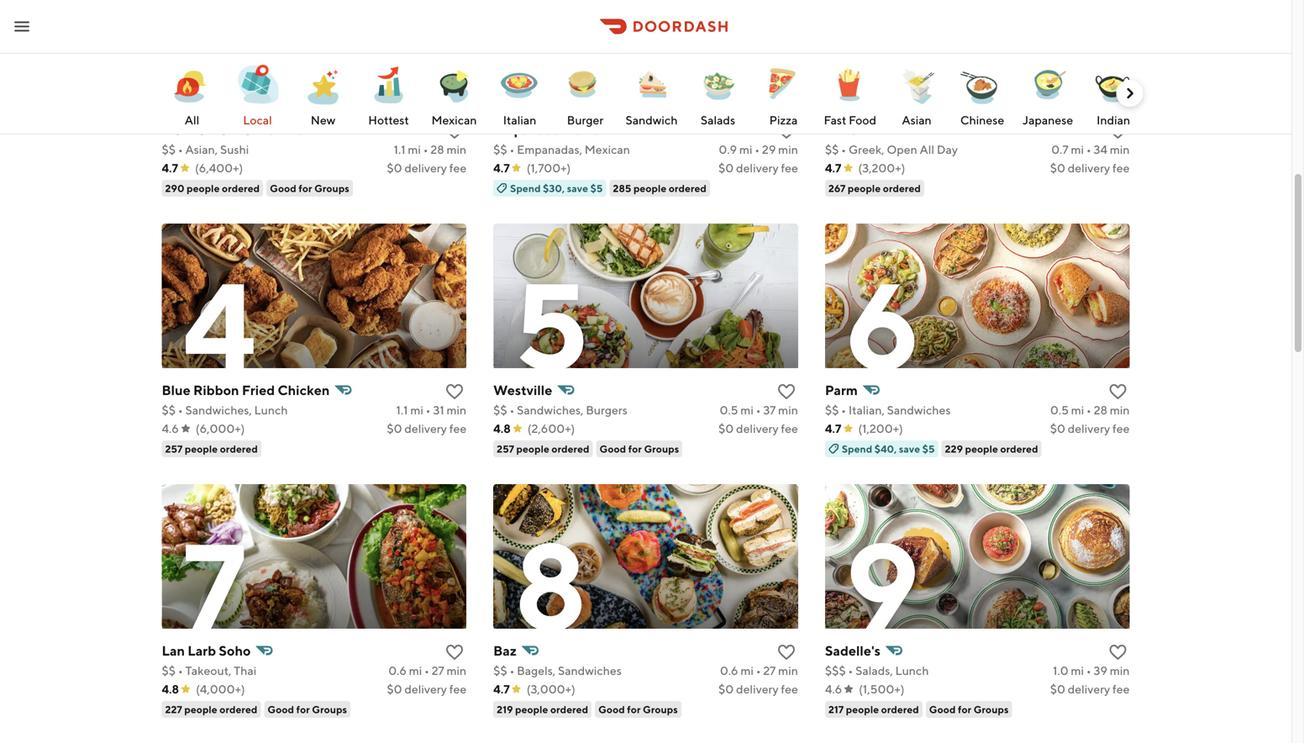 Task type: vqa. For each thing, say whether or not it's contained in the screenshot.


Task type: describe. For each thing, give the bounding box(es) containing it.
people right the 229
[[966, 443, 999, 455]]

$$ for baz
[[494, 664, 508, 678]]

delivery for domodomo new york
[[405, 161, 447, 175]]

$30,
[[543, 182, 565, 194]]

hottest
[[368, 113, 409, 127]]

$$ • greek, open all day
[[825, 143, 958, 156]]

fee for sadelle's
[[1113, 682, 1130, 696]]

people right 227
[[184, 704, 218, 715]]

min for westville
[[779, 403, 799, 417]]

0.6 for lan larb soho
[[389, 664, 407, 678]]

york
[[288, 121, 316, 137]]

4.7 for empanada mama
[[494, 161, 510, 175]]

4.7 for baz
[[494, 682, 510, 696]]

31
[[433, 403, 445, 417]]

(1,200+)
[[859, 422, 904, 436]]

$​0 delivery fee for lan larb soho
[[387, 682, 467, 696]]

0.5 mi • 28 min
[[1051, 403, 1130, 417]]

1.0
[[1054, 664, 1069, 678]]

takeout,
[[185, 664, 232, 678]]

sandwiches for baz
[[558, 664, 622, 678]]

219
[[497, 704, 513, 715]]

save for parm
[[899, 443, 921, 455]]

(3,200+)
[[859, 161, 906, 175]]

2 257 from the left
[[497, 443, 515, 455]]

$$ • takeout, thai
[[162, 664, 257, 678]]

$$ for kiki's
[[825, 143, 839, 156]]

27 for lan larb soho
[[432, 664, 445, 678]]

ordered down (6,400+)
[[222, 182, 260, 194]]

fee for domodomo new york
[[450, 161, 467, 175]]

lan larb soho
[[162, 643, 251, 659]]

sadelle's
[[825, 643, 881, 659]]

290
[[165, 182, 185, 194]]

kiki's
[[825, 121, 857, 137]]

spend $40, save $5
[[842, 443, 935, 455]]

2 257 people ordered from the left
[[497, 443, 590, 455]]

spend for parm
[[842, 443, 873, 455]]

ordered right the 229
[[1001, 443, 1039, 455]]

27 for baz
[[764, 664, 776, 678]]

28 for parm
[[1094, 403, 1108, 417]]

for for sadelle's
[[958, 704, 972, 715]]

285 people ordered
[[613, 182, 707, 194]]

westville
[[494, 382, 553, 398]]

$$ • empanadas, mexican
[[494, 143, 630, 156]]

good for groups for baz
[[599, 704, 678, 715]]

227
[[165, 704, 182, 715]]

34
[[1094, 143, 1108, 156]]

thai
[[234, 664, 257, 678]]

min for lan larb soho
[[447, 664, 467, 678]]

delivery for blue ribbon fried chicken
[[405, 422, 447, 436]]

$​0 for blue ribbon fried chicken
[[387, 422, 402, 436]]

larb
[[188, 643, 216, 659]]

229 people ordered
[[945, 443, 1039, 455]]

1 257 from the left
[[165, 443, 183, 455]]

0 vertical spatial mexican
[[432, 113, 477, 127]]

min for blue ribbon fried chicken
[[447, 403, 467, 417]]

$$ • bagels, sandwiches
[[494, 664, 622, 678]]

click to add this store to your saved list image for parm
[[1109, 382, 1129, 402]]

39
[[1094, 664, 1108, 678]]

spend for empanada mama
[[510, 182, 541, 194]]

4.6 for blue ribbon fried chicken
[[162, 422, 179, 436]]

$$ • italian, sandwiches
[[825, 403, 951, 417]]

empanada
[[494, 121, 561, 137]]

baz
[[494, 643, 517, 659]]

fee for parm
[[1113, 422, 1130, 436]]

0 vertical spatial all
[[185, 113, 199, 127]]

delivery for lan larb soho
[[405, 682, 447, 696]]

groups for sadelle's
[[974, 704, 1009, 715]]

1.0 mi • 39 min
[[1054, 664, 1130, 678]]

soho
[[219, 643, 251, 659]]

ordered right 285
[[669, 182, 707, 194]]

fee for lan larb soho
[[450, 682, 467, 696]]

$5 for parm
[[923, 443, 935, 455]]

$​0 for domodomo new york
[[387, 161, 402, 175]]

min for empanada mama
[[779, 143, 799, 156]]

0.6 for baz
[[720, 664, 739, 678]]

click to add this store to your saved list image for westville
[[777, 382, 797, 402]]

click to add this store to your saved list image for baz
[[777, 642, 797, 662]]

229
[[945, 443, 964, 455]]

local
[[243, 113, 272, 127]]

267
[[829, 182, 846, 194]]

$​0 delivery fee for parm
[[1051, 422, 1130, 436]]

1 horizontal spatial all
[[920, 143, 935, 156]]

people down (3,200+)
[[848, 182, 881, 194]]

save for empanada mama
[[567, 182, 589, 194]]

lunch for blue ribbon fried chicken
[[254, 403, 288, 417]]

mi for empanada mama
[[740, 143, 753, 156]]

groups for lan larb soho
[[312, 704, 347, 715]]

ordered down (4,000+)
[[220, 704, 258, 715]]

delivery for baz
[[737, 682, 779, 696]]

4.7 for domodomo new york
[[162, 161, 178, 175]]

people down (2,600+)
[[517, 443, 550, 455]]

good for domodomo new york
[[270, 182, 297, 194]]

$​0 for sadelle's
[[1051, 682, 1066, 696]]

indian
[[1097, 113, 1131, 127]]

min for baz
[[779, 664, 799, 678]]

delivery for parm
[[1068, 422, 1111, 436]]

ordered down (3,000+)
[[551, 704, 589, 715]]

empanada mama
[[494, 121, 602, 137]]

0.7
[[1052, 143, 1069, 156]]

267 people ordered
[[829, 182, 921, 194]]

fried
[[242, 382, 275, 398]]

lan
[[162, 643, 185, 659]]

japanese
[[1023, 113, 1074, 127]]

0.6 mi • 27 min for baz
[[720, 664, 799, 678]]

good for lan larb soho
[[268, 704, 294, 715]]

$​0 delivery fee for domodomo new york
[[387, 161, 467, 175]]

$$$ • salads, lunch
[[825, 664, 929, 678]]

$$ • asian, sushi
[[162, 143, 249, 156]]

pizza
[[770, 113, 798, 127]]

1.1 mi • 28 min
[[394, 143, 467, 156]]

4.6 for sadelle's
[[825, 682, 843, 696]]

$$ for parm
[[825, 403, 839, 417]]

217
[[829, 704, 844, 715]]

37
[[764, 403, 776, 417]]

blue
[[162, 382, 191, 398]]

(3,000+)
[[527, 682, 576, 696]]

asian
[[902, 113, 932, 127]]

0.5 mi • 37 min
[[720, 403, 799, 417]]

1.1 mi • 31 min
[[396, 403, 467, 417]]

domodomo new york
[[162, 121, 316, 137]]

fast food
[[824, 113, 877, 127]]

asian,
[[185, 143, 218, 156]]

mi for blue ribbon fried chicken
[[411, 403, 424, 417]]

click to add this store to your saved list image for blue ribbon fried chicken
[[445, 382, 465, 402]]

$​0 for westville
[[719, 422, 734, 436]]

285
[[613, 182, 632, 194]]

fee for westville
[[781, 422, 799, 436]]

(1,700+)
[[527, 161, 571, 175]]

(1,500+)
[[859, 682, 905, 696]]

italian,
[[849, 403, 885, 417]]

$​0 delivery fee for kiki's
[[1051, 161, 1130, 175]]

28 for domodomo new york
[[431, 143, 445, 156]]

good for groups for lan larb soho
[[268, 704, 347, 715]]

0.9
[[719, 143, 737, 156]]

blue ribbon fried chicken
[[162, 382, 330, 398]]

italian
[[503, 113, 537, 127]]

(4,000+)
[[196, 682, 245, 696]]

(2,600+)
[[528, 422, 575, 436]]

$​0 delivery fee for empanada mama
[[719, 161, 799, 175]]

ribbon
[[193, 382, 239, 398]]

290 people ordered
[[165, 182, 260, 194]]

sushi
[[220, 143, 249, 156]]

mama
[[563, 121, 602, 137]]



Task type: locate. For each thing, give the bounding box(es) containing it.
$$ for westville
[[494, 403, 508, 417]]

burger
[[567, 113, 604, 127]]

1 vertical spatial save
[[899, 443, 921, 455]]

4.7 up "219"
[[494, 682, 510, 696]]

salads,
[[856, 664, 893, 678]]

0 horizontal spatial save
[[567, 182, 589, 194]]

groups for domodomo new york
[[314, 182, 350, 194]]

good right 217 people ordered
[[930, 704, 956, 715]]

good for sadelle's
[[930, 704, 956, 715]]

1 horizontal spatial 0.5
[[1051, 403, 1069, 417]]

click to add this store to your saved list image for lan larb soho
[[445, 642, 465, 662]]

open
[[887, 143, 918, 156]]

4.8
[[494, 422, 511, 436], [162, 682, 179, 696]]

click to add this store to your saved list image left baz
[[445, 642, 465, 662]]

0 horizontal spatial lunch
[[254, 403, 288, 417]]

save right the $40,
[[899, 443, 921, 455]]

for for westville
[[629, 443, 642, 455]]

new
[[311, 113, 336, 127], [256, 121, 285, 137]]

$​0 for kiki's
[[1051, 161, 1066, 175]]

0 horizontal spatial 257 people ordered
[[165, 443, 258, 455]]

good for groups for domodomo new york
[[270, 182, 350, 194]]

min for parm
[[1110, 403, 1130, 417]]

0 horizontal spatial 0.6 mi • 27 min
[[389, 664, 467, 678]]

good down york
[[270, 182, 297, 194]]

0.5 for parm
[[1051, 403, 1069, 417]]

$5 for empanada mama
[[591, 182, 603, 194]]

1 horizontal spatial 4.8
[[494, 422, 511, 436]]

$​0 delivery fee for westville
[[719, 422, 799, 436]]

delivery for westville
[[737, 422, 779, 436]]

4.7 for kiki's
[[825, 161, 842, 175]]

click to add this store to your saved list image up 0.9 mi • 29 min
[[777, 121, 797, 141]]

29
[[762, 143, 776, 156]]

$​0 delivery fee
[[387, 161, 467, 175], [719, 161, 799, 175], [1051, 161, 1130, 175], [387, 422, 467, 436], [719, 422, 799, 436], [1051, 422, 1130, 436], [387, 682, 467, 696], [719, 682, 799, 696], [1051, 682, 1130, 696]]

click to add this store to your saved list image up 0.5 mi • 37 min
[[777, 382, 797, 402]]

(6,400+)
[[195, 161, 243, 175]]

257 people ordered
[[165, 443, 258, 455], [497, 443, 590, 455]]

1 0.5 from the left
[[720, 403, 739, 417]]

•
[[178, 143, 183, 156], [423, 143, 428, 156], [510, 143, 515, 156], [755, 143, 760, 156], [842, 143, 847, 156], [1087, 143, 1092, 156], [178, 403, 183, 417], [426, 403, 431, 417], [510, 403, 515, 417], [756, 403, 761, 417], [842, 403, 847, 417], [1087, 403, 1092, 417], [178, 664, 183, 678], [425, 664, 430, 678], [510, 664, 515, 678], [756, 664, 761, 678], [849, 664, 854, 678], [1087, 664, 1092, 678]]

257
[[165, 443, 183, 455], [497, 443, 515, 455]]

1 horizontal spatial lunch
[[896, 664, 929, 678]]

people down (6,000+)
[[185, 443, 218, 455]]

0.9 mi • 29 min
[[719, 143, 799, 156]]

4.8 for westville
[[494, 422, 511, 436]]

new left york
[[256, 121, 285, 137]]

1 horizontal spatial sandwiches
[[887, 403, 951, 417]]

min for domodomo new york
[[447, 143, 467, 156]]

257 people ordered down (6,000+)
[[165, 443, 258, 455]]

4.7 up 267
[[825, 161, 842, 175]]

click to add this store to your saved list image for sadelle's
[[1109, 642, 1129, 662]]

fee
[[450, 161, 467, 175], [781, 161, 799, 175], [1113, 161, 1130, 175], [450, 422, 467, 436], [781, 422, 799, 436], [1113, 422, 1130, 436], [450, 682, 467, 696], [781, 682, 799, 696], [1113, 682, 1130, 696]]

4.7
[[162, 161, 178, 175], [494, 161, 510, 175], [825, 161, 842, 175], [825, 422, 842, 436], [494, 682, 510, 696]]

0 vertical spatial $5
[[591, 182, 603, 194]]

1 vertical spatial 4.8
[[162, 682, 179, 696]]

mi for westville
[[741, 403, 754, 417]]

salads
[[701, 113, 736, 127]]

$$ left asian,
[[162, 143, 176, 156]]

257 down westville
[[497, 443, 515, 455]]

$$ down kiki's
[[825, 143, 839, 156]]

0 horizontal spatial 28
[[431, 143, 445, 156]]

good
[[270, 182, 297, 194], [600, 443, 627, 455], [268, 704, 294, 715], [599, 704, 625, 715], [930, 704, 956, 715]]

257 down blue
[[165, 443, 183, 455]]

lunch up (1,500+)
[[896, 664, 929, 678]]

sandwiches
[[887, 403, 951, 417], [558, 664, 622, 678]]

$40,
[[875, 443, 897, 455]]

0 horizontal spatial 0.6
[[389, 664, 407, 678]]

1 horizontal spatial 28
[[1094, 403, 1108, 417]]

sandwiches, up (2,600+)
[[517, 403, 584, 417]]

day
[[937, 143, 958, 156]]

1 horizontal spatial 4.6
[[825, 682, 843, 696]]

$$ down westville
[[494, 403, 508, 417]]

0 horizontal spatial 0.5
[[720, 403, 739, 417]]

0 horizontal spatial all
[[185, 113, 199, 127]]

1 vertical spatial all
[[920, 143, 935, 156]]

0 vertical spatial 1.1
[[394, 143, 406, 156]]

1 horizontal spatial 0.6
[[720, 664, 739, 678]]

$$ • sandwiches, lunch
[[162, 403, 288, 417]]

0 horizontal spatial 4.6
[[162, 422, 179, 436]]

1 horizontal spatial 0.6 mi • 27 min
[[720, 664, 799, 678]]

0 vertical spatial lunch
[[254, 403, 288, 417]]

$$
[[162, 143, 176, 156], [494, 143, 508, 156], [825, 143, 839, 156], [162, 403, 176, 417], [494, 403, 508, 417], [825, 403, 839, 417], [162, 664, 176, 678], [494, 664, 508, 678]]

0.6 mi • 27 min
[[389, 664, 467, 678], [720, 664, 799, 678]]

1 vertical spatial $5
[[923, 443, 935, 455]]

for for lan larb soho
[[296, 704, 310, 715]]

good down $$ • bagels, sandwiches
[[599, 704, 625, 715]]

4.8 up 227
[[162, 682, 179, 696]]

ordered down (1,500+)
[[882, 704, 920, 715]]

0 horizontal spatial 4.8
[[162, 682, 179, 696]]

1 horizontal spatial 27
[[764, 664, 776, 678]]

$$ down baz
[[494, 664, 508, 678]]

bagels,
[[517, 664, 556, 678]]

27
[[432, 664, 445, 678], [764, 664, 776, 678]]

$​0 for empanada mama
[[719, 161, 734, 175]]

mi for lan larb soho
[[409, 664, 422, 678]]

4.6 down blue
[[162, 422, 179, 436]]

0 horizontal spatial 27
[[432, 664, 445, 678]]

0 vertical spatial sandwiches
[[887, 403, 951, 417]]

1 257 people ordered from the left
[[165, 443, 258, 455]]

sandwiches, for blue ribbon fried chicken
[[185, 403, 252, 417]]

people down (6,400+)
[[187, 182, 220, 194]]

217 people ordered
[[829, 704, 920, 715]]

0.7 mi • 34 min
[[1052, 143, 1130, 156]]

$​0 for lan larb soho
[[387, 682, 402, 696]]

2 0.6 from the left
[[720, 664, 739, 678]]

0.6
[[389, 664, 407, 678], [720, 664, 739, 678]]

delivery
[[405, 161, 447, 175], [737, 161, 779, 175], [1068, 161, 1111, 175], [405, 422, 447, 436], [737, 422, 779, 436], [1068, 422, 1111, 436], [405, 682, 447, 696], [737, 682, 779, 696], [1068, 682, 1111, 696]]

chinese
[[961, 113, 1005, 127]]

4.7 down empanada
[[494, 161, 510, 175]]

click to add this store to your saved list image up 1.1 mi • 28 min
[[445, 121, 465, 141]]

ordered down (3,200+)
[[883, 182, 921, 194]]

sandwiches, for westville
[[517, 403, 584, 417]]

0 vertical spatial 4.8
[[494, 422, 511, 436]]

$5
[[591, 182, 603, 194], [923, 443, 935, 455]]

for
[[299, 182, 312, 194], [629, 443, 642, 455], [296, 704, 310, 715], [627, 704, 641, 715], [958, 704, 972, 715]]

$$ for blue ribbon fried chicken
[[162, 403, 176, 417]]

for for baz
[[627, 704, 641, 715]]

4.8 for lan larb soho
[[162, 682, 179, 696]]

4.7 for parm
[[825, 422, 842, 436]]

sandwiches up (3,000+)
[[558, 664, 622, 678]]

mi for parm
[[1072, 403, 1085, 417]]

1 horizontal spatial sandwiches,
[[517, 403, 584, 417]]

(6,000+)
[[196, 422, 245, 436]]

people
[[187, 182, 220, 194], [634, 182, 667, 194], [848, 182, 881, 194], [185, 443, 218, 455], [517, 443, 550, 455], [966, 443, 999, 455], [184, 704, 218, 715], [515, 704, 549, 715], [846, 704, 880, 715]]

1 horizontal spatial 257 people ordered
[[497, 443, 590, 455]]

1.1 down hottest
[[394, 143, 406, 156]]

$​0 delivery fee for baz
[[719, 682, 799, 696]]

1.1
[[394, 143, 406, 156], [396, 403, 408, 417]]

spend left $30, in the top left of the page
[[510, 182, 541, 194]]

1.1 left 31
[[396, 403, 408, 417]]

chicken
[[278, 382, 330, 398]]

4.7 down parm
[[825, 422, 842, 436]]

28
[[431, 143, 445, 156], [1094, 403, 1108, 417]]

sandwiches, up (6,000+)
[[185, 403, 252, 417]]

save
[[567, 182, 589, 194], [899, 443, 921, 455]]

4.8 down westville
[[494, 422, 511, 436]]

fee for empanada mama
[[781, 161, 799, 175]]

people right 285
[[634, 182, 667, 194]]

click to add this store to your saved list image left sadelle's
[[777, 642, 797, 662]]

spend $30, save $5
[[510, 182, 603, 194]]

$​0 delivery fee for blue ribbon fried chicken
[[387, 422, 467, 436]]

all up asian,
[[185, 113, 199, 127]]

$​0 for baz
[[719, 682, 734, 696]]

fast
[[824, 113, 847, 127]]

click to add this store to your saved list image for domodomo new york
[[445, 121, 465, 141]]

4.7 up 290 at left top
[[162, 161, 178, 175]]

mexican down mama
[[585, 143, 630, 156]]

new right local
[[311, 113, 336, 127]]

$5 left the 229
[[923, 443, 935, 455]]

sandwiches for parm
[[887, 403, 951, 417]]

$$ down lan
[[162, 664, 176, 678]]

1 0.6 mi • 27 min from the left
[[389, 664, 467, 678]]

0.5 for westville
[[720, 403, 739, 417]]

1 vertical spatial 28
[[1094, 403, 1108, 417]]

$$ for domodomo new york
[[162, 143, 176, 156]]

257 people ordered down (2,600+)
[[497, 443, 590, 455]]

good down burgers
[[600, 443, 627, 455]]

1 27 from the left
[[432, 664, 445, 678]]

$$ down blue
[[162, 403, 176, 417]]

greek,
[[849, 143, 885, 156]]

min for kiki's
[[1110, 143, 1130, 156]]

sandwiches up the (1,200+) in the right bottom of the page
[[887, 403, 951, 417]]

good for groups for sadelle's
[[930, 704, 1009, 715]]

good right 227 people ordered
[[268, 704, 294, 715]]

0 horizontal spatial sandwiches,
[[185, 403, 252, 417]]

2 sandwiches, from the left
[[517, 403, 584, 417]]

good for baz
[[599, 704, 625, 715]]

fee for blue ribbon fried chicken
[[450, 422, 467, 436]]

click to add this store to your saved list image for empanada mama
[[777, 121, 797, 141]]

for for domodomo new york
[[299, 182, 312, 194]]

mi for kiki's
[[1072, 143, 1085, 156]]

1 horizontal spatial $5
[[923, 443, 935, 455]]

1 vertical spatial 1.1
[[396, 403, 408, 417]]

1 vertical spatial spend
[[842, 443, 873, 455]]

0 horizontal spatial sandwiches
[[558, 664, 622, 678]]

click to add this store to your saved list image up 0.7 mi • 34 min
[[1109, 121, 1129, 141]]

groups for westville
[[644, 443, 680, 455]]

1 vertical spatial mexican
[[585, 143, 630, 156]]

ordered
[[222, 182, 260, 194], [669, 182, 707, 194], [883, 182, 921, 194], [220, 443, 258, 455], [552, 443, 590, 455], [1001, 443, 1039, 455], [220, 704, 258, 715], [551, 704, 589, 715], [882, 704, 920, 715]]

ordered down (6,000+)
[[220, 443, 258, 455]]

lunch for sadelle's
[[896, 664, 929, 678]]

$$ • sandwiches, burgers
[[494, 403, 628, 417]]

4.6 down "$$$"
[[825, 682, 843, 696]]

0 vertical spatial 28
[[431, 143, 445, 156]]

1 horizontal spatial save
[[899, 443, 921, 455]]

click to add this store to your saved list image
[[445, 121, 465, 141], [777, 121, 797, 141], [1109, 121, 1129, 141], [777, 382, 797, 402], [1109, 382, 1129, 402]]

$​0
[[387, 161, 402, 175], [719, 161, 734, 175], [1051, 161, 1066, 175], [387, 422, 402, 436], [719, 422, 734, 436], [1051, 422, 1066, 436], [387, 682, 402, 696], [719, 682, 734, 696], [1051, 682, 1066, 696]]

2 0.5 from the left
[[1051, 403, 1069, 417]]

fee for baz
[[781, 682, 799, 696]]

click to add this store to your saved list image
[[445, 382, 465, 402], [445, 642, 465, 662], [777, 642, 797, 662], [1109, 642, 1129, 662]]

click to add this store to your saved list image up 1.1 mi • 31 min at the bottom left
[[445, 382, 465, 402]]

domodomo
[[162, 121, 254, 137]]

$​0 for parm
[[1051, 422, 1066, 436]]

1 0.6 from the left
[[389, 664, 407, 678]]

fee for kiki's
[[1113, 161, 1130, 175]]

groups
[[314, 182, 350, 194], [644, 443, 680, 455], [312, 704, 347, 715], [643, 704, 678, 715], [974, 704, 1009, 715]]

1 vertical spatial sandwiches
[[558, 664, 622, 678]]

good for groups for westville
[[600, 443, 680, 455]]

1 horizontal spatial 257
[[497, 443, 515, 455]]

1 sandwiches, from the left
[[185, 403, 252, 417]]

2 0.6 mi • 27 min from the left
[[720, 664, 799, 678]]

0 vertical spatial save
[[567, 182, 589, 194]]

delivery for empanada mama
[[737, 161, 779, 175]]

1 vertical spatial lunch
[[896, 664, 929, 678]]

$$ for lan larb soho
[[162, 664, 176, 678]]

0 horizontal spatial new
[[256, 121, 285, 137]]

min for sadelle's
[[1110, 664, 1130, 678]]

parm
[[825, 382, 858, 398]]

mi for sadelle's
[[1072, 664, 1085, 678]]

spend left the $40,
[[842, 443, 873, 455]]

groups for baz
[[643, 704, 678, 715]]

227 people ordered
[[165, 704, 258, 715]]

1 horizontal spatial mexican
[[585, 143, 630, 156]]

delivery for kiki's
[[1068, 161, 1111, 175]]

open menu image
[[12, 16, 32, 37]]

0.6 mi • 27 min for lan larb soho
[[389, 664, 467, 678]]

1.1 for blue ribbon fried chicken
[[396, 403, 408, 417]]

people right "219"
[[515, 704, 549, 715]]

$$ down parm
[[825, 403, 839, 417]]

mi for baz
[[741, 664, 754, 678]]

1 horizontal spatial new
[[311, 113, 336, 127]]

0 vertical spatial 4.6
[[162, 422, 179, 436]]

lunch down the fried at the left
[[254, 403, 288, 417]]

sandwich
[[626, 113, 678, 127]]

burgers
[[586, 403, 628, 417]]

click to add this store to your saved list image up 1.0 mi • 39 min
[[1109, 642, 1129, 662]]

0 horizontal spatial mexican
[[432, 113, 477, 127]]

0 horizontal spatial $5
[[591, 182, 603, 194]]

mi for domodomo new york
[[408, 143, 421, 156]]

good for westville
[[600, 443, 627, 455]]

1.1 for domodomo new york
[[394, 143, 406, 156]]

mexican up 1.1 mi • 28 min
[[432, 113, 477, 127]]

0 vertical spatial spend
[[510, 182, 541, 194]]

ordered down (2,600+)
[[552, 443, 590, 455]]

2 27 from the left
[[764, 664, 776, 678]]

0 horizontal spatial 257
[[165, 443, 183, 455]]

min
[[447, 143, 467, 156], [779, 143, 799, 156], [1110, 143, 1130, 156], [447, 403, 467, 417], [779, 403, 799, 417], [1110, 403, 1130, 417], [447, 664, 467, 678], [779, 664, 799, 678], [1110, 664, 1130, 678]]

sandwiches,
[[185, 403, 252, 417], [517, 403, 584, 417]]

all left day
[[920, 143, 935, 156]]

1 horizontal spatial spend
[[842, 443, 873, 455]]

$$$
[[825, 664, 846, 678]]

empanadas,
[[517, 143, 583, 156]]

lunch
[[254, 403, 288, 417], [896, 664, 929, 678]]

people right 217 in the right of the page
[[846, 704, 880, 715]]

$5 left 285
[[591, 182, 603, 194]]

1 vertical spatial 4.6
[[825, 682, 843, 696]]

click to add this store to your saved list image for kiki's
[[1109, 121, 1129, 141]]

delivery for sadelle's
[[1068, 682, 1111, 696]]

save right $30, in the top left of the page
[[567, 182, 589, 194]]

$$ down empanada
[[494, 143, 508, 156]]

219 people ordered
[[497, 704, 589, 715]]

0 horizontal spatial spend
[[510, 182, 541, 194]]

food
[[849, 113, 877, 127]]

good for groups
[[270, 182, 350, 194], [600, 443, 680, 455], [268, 704, 347, 715], [599, 704, 678, 715], [930, 704, 1009, 715]]

click to add this store to your saved list image up 0.5 mi • 28 min
[[1109, 382, 1129, 402]]

next button of carousel image
[[1122, 85, 1139, 102]]



